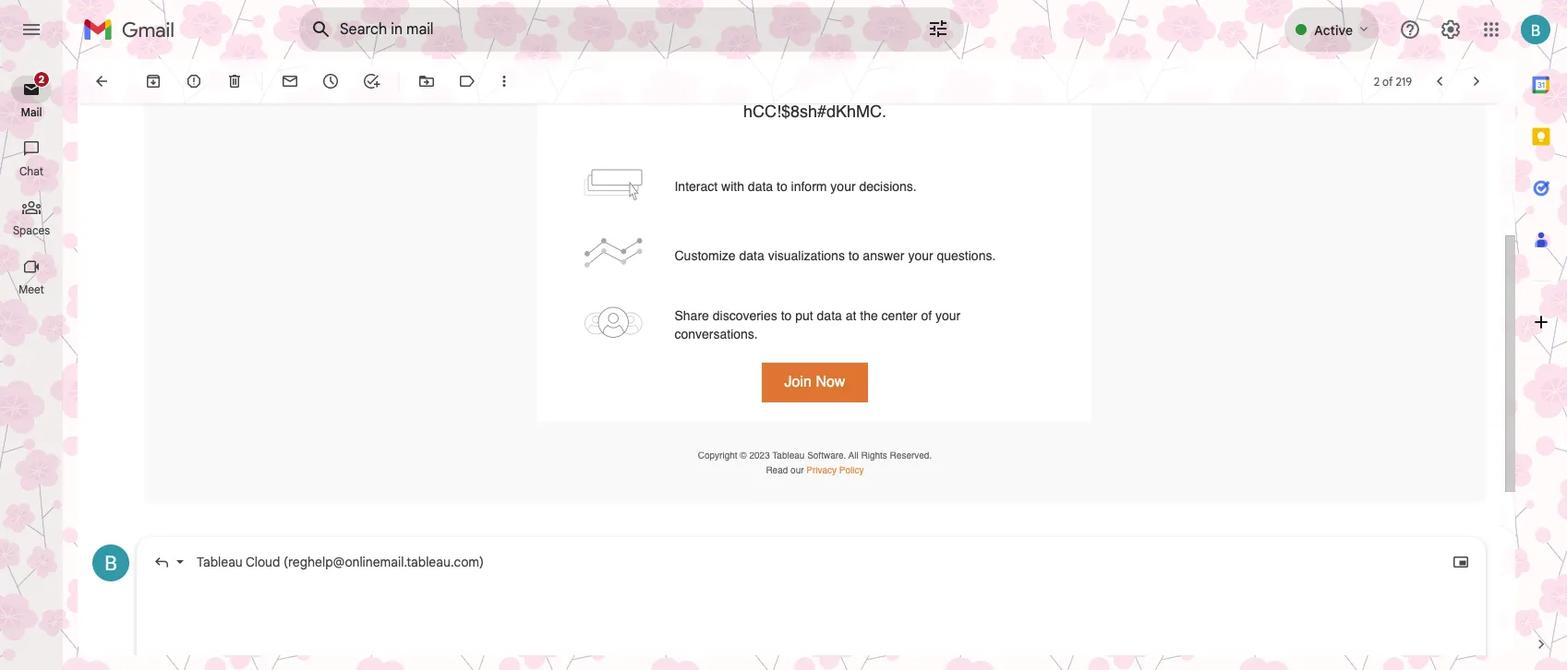 Task type: locate. For each thing, give the bounding box(es) containing it.
the right join
[[899, 79, 923, 98]]

Message Body text field
[[152, 586, 1471, 665]]

1 horizontal spatial your
[[908, 248, 934, 263]]

your for inform
[[831, 179, 856, 194]]

of right center
[[921, 308, 932, 323]]

navigation
[[0, 59, 65, 671]]

tableau inside copyright © 2023 tableau software. all rights reserved. read our privacy policy
[[773, 449, 805, 461]]

2
[[39, 73, 45, 86], [1374, 74, 1380, 88]]

gmail image
[[83, 11, 184, 48]]

cloud
[[246, 554, 280, 570]]

the right at
[[860, 308, 878, 323]]

0 vertical spatial the
[[899, 79, 923, 98]]

2 left 219
[[1374, 74, 1380, 88]]

1 horizontal spatial the
[[899, 79, 923, 98]]

to left put
[[781, 308, 792, 323]]

Search in mail search field
[[299, 7, 964, 52]]

policy
[[840, 464, 864, 475]]

(reghelp@onlinemail.tableau.com)
[[284, 554, 484, 570]]

your for answer
[[908, 248, 934, 263]]

tableau left cloud
[[197, 554, 243, 570]]

with
[[722, 179, 745, 194]]

answer
[[863, 248, 905, 263]]

2023
[[750, 449, 770, 461]]

meet
[[19, 283, 44, 297]]

your right answer
[[908, 248, 934, 263]]

data inside share discoveries to put data at the center of your conversations.
[[817, 308, 842, 323]]

1 horizontal spatial tableau
[[773, 449, 805, 461]]

2 horizontal spatial tableau
[[927, 79, 985, 98]]

advanced search options image
[[920, 10, 957, 47]]

the inside share discoveries to put data at the center of your conversations.
[[860, 308, 878, 323]]

your
[[831, 179, 856, 194], [908, 248, 934, 263], [936, 308, 961, 323]]

to left join
[[850, 79, 864, 98]]

chat heading
[[0, 164, 63, 179]]

your right center
[[936, 308, 961, 323]]

data right "customize"
[[739, 248, 765, 263]]

1 vertical spatial data
[[739, 248, 765, 263]]

2 vertical spatial your
[[936, 308, 961, 323]]

all
[[849, 449, 859, 461]]

of
[[1383, 74, 1393, 88], [921, 308, 932, 323]]

inform
[[791, 179, 827, 194]]

mail
[[21, 105, 42, 119]]

the
[[899, 79, 923, 98], [860, 308, 878, 323]]

data left at
[[817, 308, 842, 323]]

your right inform
[[831, 179, 856, 194]]

tableau up 'our'
[[773, 449, 805, 461]]

meet heading
[[0, 283, 63, 297]]

0 horizontal spatial 2
[[39, 73, 45, 86]]

0 vertical spatial of
[[1383, 74, 1393, 88]]

to
[[850, 79, 864, 98], [777, 179, 788, 194], [849, 248, 860, 263], [781, 308, 792, 323]]

1 horizontal spatial 2
[[1374, 74, 1380, 88]]

at
[[846, 308, 857, 323]]

reserved.
[[890, 449, 932, 461]]

0 horizontal spatial the
[[860, 308, 878, 323]]

archive image
[[144, 72, 163, 91]]

219
[[1396, 74, 1412, 88]]

tableau
[[927, 79, 985, 98], [773, 449, 805, 461], [197, 554, 243, 570]]

tableau left site,
[[927, 79, 985, 98]]

has
[[735, 79, 762, 98]]

data visualization icon image
[[584, 237, 643, 269]]

1 vertical spatial the
[[860, 308, 878, 323]]

read
[[766, 464, 788, 475]]

0 vertical spatial data
[[748, 179, 773, 194]]

interact with data to inform your decisions.
[[675, 179, 917, 194]]

2 vertical spatial data
[[817, 308, 842, 323]]

customize data visualizations to answer your questions.
[[675, 248, 996, 263]]

report spam image
[[185, 72, 203, 91]]

data
[[748, 179, 773, 194], [739, 248, 765, 263], [817, 308, 842, 323]]

2 link
[[11, 71, 52, 103]]

you
[[819, 79, 846, 98]]

Search in mail text field
[[340, 20, 876, 39]]

2 horizontal spatial your
[[936, 308, 961, 323]]

2 vertical spatial tableau
[[197, 554, 243, 570]]

navigation containing mail
[[0, 59, 65, 671]]

0 horizontal spatial of
[[921, 308, 932, 323]]

1 vertical spatial tableau
[[773, 449, 805, 461]]

0 vertical spatial your
[[831, 179, 856, 194]]

1 vertical spatial your
[[908, 248, 934, 263]]

0 horizontal spatial tableau
[[197, 554, 243, 570]]

to inside share discoveries to put data at the center of your conversations.
[[781, 308, 792, 323]]

older image
[[1468, 72, 1486, 91]]

0 vertical spatial tableau
[[927, 79, 985, 98]]

visualizations
[[768, 248, 845, 263]]

1 vertical spatial of
[[921, 308, 932, 323]]

mail heading
[[0, 105, 63, 120]]

tab list
[[1516, 59, 1568, 604]]

main menu image
[[20, 18, 42, 41]]

0 horizontal spatial your
[[831, 179, 856, 194]]

spaces heading
[[0, 224, 63, 238]]

james peterson has invited you to join the tableau site, hcc!$8sh#dkhmc.
[[610, 79, 1020, 121]]

2 up mail
[[39, 73, 45, 86]]

add to tasks image
[[362, 72, 381, 91]]

invited
[[766, 79, 814, 98]]

hcc!$8sh#dkhmc.
[[744, 101, 887, 121]]

1 horizontal spatial of
[[1383, 74, 1393, 88]]

2 for 2
[[39, 73, 45, 86]]

privacy policy link
[[807, 464, 864, 475]]

customize
[[675, 248, 736, 263]]

privacy
[[807, 464, 837, 475]]

of left 219
[[1383, 74, 1393, 88]]

newer image
[[1431, 72, 1449, 91]]

questions.
[[937, 248, 996, 263]]

james
[[610, 79, 659, 98]]

data right with
[[748, 179, 773, 194]]



Task type: describe. For each thing, give the bounding box(es) containing it.
decisions.
[[860, 179, 917, 194]]

join now link
[[762, 363, 869, 402]]

our
[[791, 464, 804, 475]]

conversations.
[[675, 327, 758, 341]]

software.
[[807, 449, 847, 461]]

center
[[882, 308, 918, 323]]

delete image
[[225, 72, 244, 91]]

join now
[[785, 374, 846, 390]]

rights
[[861, 449, 888, 461]]

tableau cloud (reghelp@onlinemail.tableau.com)
[[197, 554, 484, 570]]

now
[[816, 374, 846, 390]]

©
[[740, 449, 747, 461]]

share
[[675, 308, 709, 323]]

back to inbox image
[[92, 72, 111, 91]]

copyright
[[698, 449, 738, 461]]

chat
[[19, 164, 43, 178]]

2 for 2 of 219
[[1374, 74, 1380, 88]]

to inside james peterson has invited you to join the tableau site, hcc!$8sh#dkhmc.
[[850, 79, 864, 98]]

support image
[[1400, 18, 1422, 41]]

to left answer
[[849, 248, 860, 263]]

your inside share discoveries to put data at the center of your conversations.
[[936, 308, 961, 323]]

site,
[[990, 79, 1020, 98]]

join
[[785, 374, 812, 390]]

snooze image
[[321, 72, 340, 91]]

share discoveries to put data at the center of your conversations.
[[675, 308, 961, 341]]

share discoveries icon image
[[584, 307, 643, 338]]

copyright © 2023 tableau software. all rights reserved. read our privacy policy
[[698, 449, 932, 475]]

mark as unread image
[[281, 72, 299, 91]]

search in mail image
[[305, 13, 338, 46]]

2 of 219
[[1374, 74, 1412, 88]]

settings image
[[1440, 18, 1462, 41]]

join
[[869, 79, 895, 98]]

peterson
[[664, 79, 730, 98]]

the inside james peterson has invited you to join the tableau site, hcc!$8sh#dkhmc.
[[899, 79, 923, 98]]

interact
[[675, 179, 718, 194]]

put
[[796, 308, 814, 323]]

visual select icon image
[[584, 169, 643, 200]]

spaces
[[13, 224, 50, 237]]

to left inform
[[777, 179, 788, 194]]

discoveries
[[713, 308, 778, 323]]

of inside share discoveries to put data at the center of your conversations.
[[921, 308, 932, 323]]

tableau inside james peterson has invited you to join the tableau site, hcc!$8sh#dkhmc.
[[927, 79, 985, 98]]



Task type: vqa. For each thing, say whether or not it's contained in the screenshot.
Share Discoveries Icon
yes



